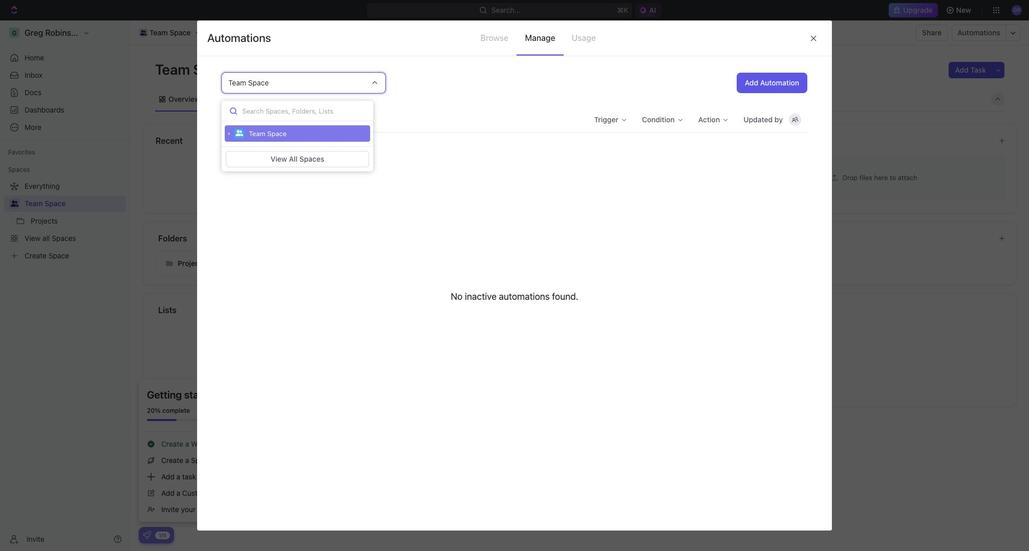 Task type: describe. For each thing, give the bounding box(es) containing it.
invite for invite your team
[[161, 506, 179, 514]]

team space inside tree
[[25, 199, 66, 208]]

0 for inactive
[[312, 116, 316, 123]]

add automation button
[[737, 73, 808, 93]]

board
[[219, 95, 239, 103]]

task
[[971, 66, 987, 74]]

add for add task
[[956, 66, 969, 74]]

team space link inside tree
[[25, 196, 124, 212]]

view
[[271, 155, 287, 163]]

overview
[[169, 95, 200, 103]]

folders
[[158, 234, 187, 243]]

user group image inside team space link
[[140, 30, 147, 35]]

all
[[289, 155, 298, 163]]

space inside team space tree
[[45, 199, 66, 208]]

1/5
[[159, 532, 166, 539]]

Search Spaces, Folders, Lists text field
[[222, 101, 373, 121]]

manage
[[525, 33, 556, 43]]

invite your team
[[161, 506, 214, 514]]

upgrade link
[[889, 3, 938, 17]]

share
[[923, 28, 942, 37]]

table
[[377, 95, 395, 103]]

dashboards link
[[4, 102, 126, 118]]

0 for active
[[256, 116, 260, 123]]

create for create a space
[[161, 456, 183, 465]]

team space tree
[[4, 178, 126, 264]]

no
[[451, 291, 463, 302]]

list
[[258, 95, 270, 103]]

files
[[860, 173, 873, 182]]

1 vertical spatial user group image
[[235, 130, 243, 136]]

⌘k
[[617, 6, 629, 14]]

team inside dropdown button
[[228, 78, 246, 87]]

getting started
[[147, 389, 218, 401]]

team space button
[[222, 73, 386, 93]]

getting
[[147, 389, 182, 401]]

view all spaces
[[271, 155, 324, 163]]

new button
[[942, 2, 978, 18]]

add for add a custom field
[[161, 489, 175, 498]]

custom
[[182, 489, 208, 498]]

a for task
[[176, 473, 180, 482]]

user group image
[[11, 201, 18, 207]]

add task button
[[949, 62, 993, 78]]

add for add automation
[[745, 78, 759, 87]]

table link
[[375, 92, 395, 106]]

lists
[[158, 306, 177, 315]]

calendar
[[289, 95, 320, 103]]

browse
[[481, 33, 509, 43]]

upgrade
[[904, 6, 933, 14]]

automations button
[[953, 25, 1006, 40]]

a for workspace
[[185, 440, 189, 449]]

spaces inside button
[[300, 155, 324, 163]]

found.
[[552, 291, 579, 302]]

started
[[184, 389, 218, 401]]

to
[[890, 173, 897, 182]]

task
[[182, 473, 196, 482]]

overview link
[[166, 92, 200, 106]]

favorites button
[[4, 147, 39, 159]]

your
[[181, 506, 196, 514]]

active
[[228, 115, 249, 124]]



Task type: locate. For each thing, give the bounding box(es) containing it.
0
[[256, 116, 260, 123], [312, 116, 316, 123]]

0 vertical spatial create
[[161, 440, 183, 449]]

add left task
[[161, 473, 175, 482]]

search...
[[491, 6, 521, 14]]

add for add a task
[[161, 473, 175, 482]]

1 horizontal spatial team space link
[[137, 27, 193, 39]]

1 horizontal spatial spaces
[[300, 155, 324, 163]]

1 vertical spatial create
[[161, 456, 183, 465]]

drop
[[843, 173, 858, 182]]

create a space
[[161, 456, 212, 465]]

1 create from the top
[[161, 440, 183, 449]]

0 horizontal spatial spaces
[[8, 166, 30, 174]]

team space
[[150, 28, 191, 37], [155, 61, 237, 78], [228, 78, 269, 87], [249, 130, 287, 138], [25, 199, 66, 208]]

automations inside button
[[958, 28, 1001, 37]]

automations
[[958, 28, 1001, 37], [207, 31, 271, 45]]

gantt link
[[337, 92, 358, 106]]

team space inside dropdown button
[[228, 78, 269, 87]]

add down the add a task
[[161, 489, 175, 498]]

automations
[[499, 291, 550, 302]]

1 horizontal spatial user group image
[[235, 130, 243, 136]]

field
[[210, 489, 226, 498]]

create
[[161, 440, 183, 449], [161, 456, 183, 465]]

20%
[[147, 407, 161, 415]]

a up task
[[185, 456, 189, 465]]

attach
[[898, 173, 918, 182]]

spaces down favorites button
[[8, 166, 30, 174]]

workspace
[[191, 440, 228, 449]]

add
[[956, 66, 969, 74], [745, 78, 759, 87], [161, 473, 175, 482], [161, 489, 175, 498]]

1 0 from the left
[[256, 116, 260, 123]]

sidebar navigation
[[0, 20, 131, 552]]

space inside team space dropdown button
[[248, 78, 269, 87]]

20% complete
[[147, 407, 190, 415]]

1 vertical spatial spaces
[[8, 166, 30, 174]]

1 horizontal spatial invite
[[161, 506, 179, 514]]

add a custom field
[[161, 489, 226, 498]]

0 horizontal spatial team space link
[[25, 196, 124, 212]]

2 0 from the left
[[312, 116, 316, 123]]

spaces right all
[[300, 155, 324, 163]]

0 horizontal spatial user group image
[[140, 30, 147, 35]]

new
[[957, 6, 972, 14]]

inactive
[[278, 115, 304, 124]]

calendar link
[[287, 92, 320, 106]]

complete
[[162, 407, 190, 415]]

a up the create a space
[[185, 440, 189, 449]]

inbox
[[25, 71, 43, 79]]

docs
[[25, 88, 42, 97]]

invite inside sidebar navigation
[[27, 535, 44, 544]]

a down the add a task
[[176, 489, 180, 498]]

projects button
[[156, 251, 322, 277]]

view all spaces button
[[226, 151, 369, 168]]

home
[[25, 53, 44, 62]]

0 vertical spatial invite
[[161, 506, 179, 514]]

add automation
[[745, 78, 800, 87]]

favorites
[[8, 149, 35, 156]]

0 horizontal spatial 0
[[256, 116, 260, 123]]

lists button
[[158, 304, 1005, 317]]

create a workspace
[[161, 440, 228, 449]]

onboarding checklist button image
[[143, 532, 151, 540]]

add task
[[956, 66, 987, 74]]

team
[[150, 28, 168, 37], [155, 61, 190, 78], [228, 78, 246, 87], [249, 130, 266, 138], [25, 199, 43, 208]]

0 right inactive
[[312, 116, 316, 123]]

usage
[[572, 33, 596, 43]]

gantt
[[339, 95, 358, 103]]

0 vertical spatial team space link
[[137, 27, 193, 39]]

dashboards
[[25, 106, 64, 114]]

user group image
[[140, 30, 147, 35], [235, 130, 243, 136]]

no recent items image
[[265, 154, 306, 195]]

add left automation on the right
[[745, 78, 759, 87]]

0 horizontal spatial invite
[[27, 535, 44, 544]]

0 vertical spatial user group image
[[140, 30, 147, 35]]

0 vertical spatial spaces
[[300, 155, 324, 163]]

docs link
[[4, 85, 126, 101]]

team
[[198, 506, 214, 514]]

list link
[[256, 92, 270, 106]]

invite
[[161, 506, 179, 514], [27, 535, 44, 544]]

0 right active
[[256, 116, 260, 123]]

projects
[[178, 259, 206, 268]]

a for space
[[185, 456, 189, 465]]

folders button
[[158, 233, 991, 245]]

1 horizontal spatial 0
[[312, 116, 316, 123]]

here
[[875, 173, 888, 182]]

no inactive automations found.
[[451, 291, 579, 302]]

a for custom
[[176, 489, 180, 498]]

1 vertical spatial team space link
[[25, 196, 124, 212]]

share button
[[916, 25, 948, 41]]

recent
[[156, 136, 183, 145]]

a left task
[[176, 473, 180, 482]]

1 vertical spatial invite
[[27, 535, 44, 544]]

home link
[[4, 50, 126, 66]]

create up the add a task
[[161, 456, 183, 465]]

onboarding checklist button element
[[143, 532, 151, 540]]

inactive
[[465, 291, 497, 302]]

team space link
[[137, 27, 193, 39], [25, 196, 124, 212]]

spaces
[[300, 155, 324, 163], [8, 166, 30, 174]]

automation
[[761, 78, 800, 87]]

team inside tree
[[25, 199, 43, 208]]

a
[[185, 440, 189, 449], [185, 456, 189, 465], [176, 473, 180, 482], [176, 489, 180, 498]]

drop files here to attach
[[843, 173, 918, 182]]

0 horizontal spatial automations
[[207, 31, 271, 45]]

create for create a workspace
[[161, 440, 183, 449]]

2 create from the top
[[161, 456, 183, 465]]

invite for invite
[[27, 535, 44, 544]]

1 horizontal spatial automations
[[958, 28, 1001, 37]]

space
[[170, 28, 191, 37], [193, 61, 234, 78], [248, 78, 269, 87], [267, 130, 287, 138], [45, 199, 66, 208], [191, 456, 212, 465]]

board link
[[217, 92, 239, 106]]

create up the create a space
[[161, 440, 183, 449]]

add a task
[[161, 473, 196, 482]]

spaces inside sidebar navigation
[[8, 166, 30, 174]]

inbox link
[[4, 67, 126, 83]]

add left the task
[[956, 66, 969, 74]]



Task type: vqa. For each thing, say whether or not it's contained in the screenshot.
row group
no



